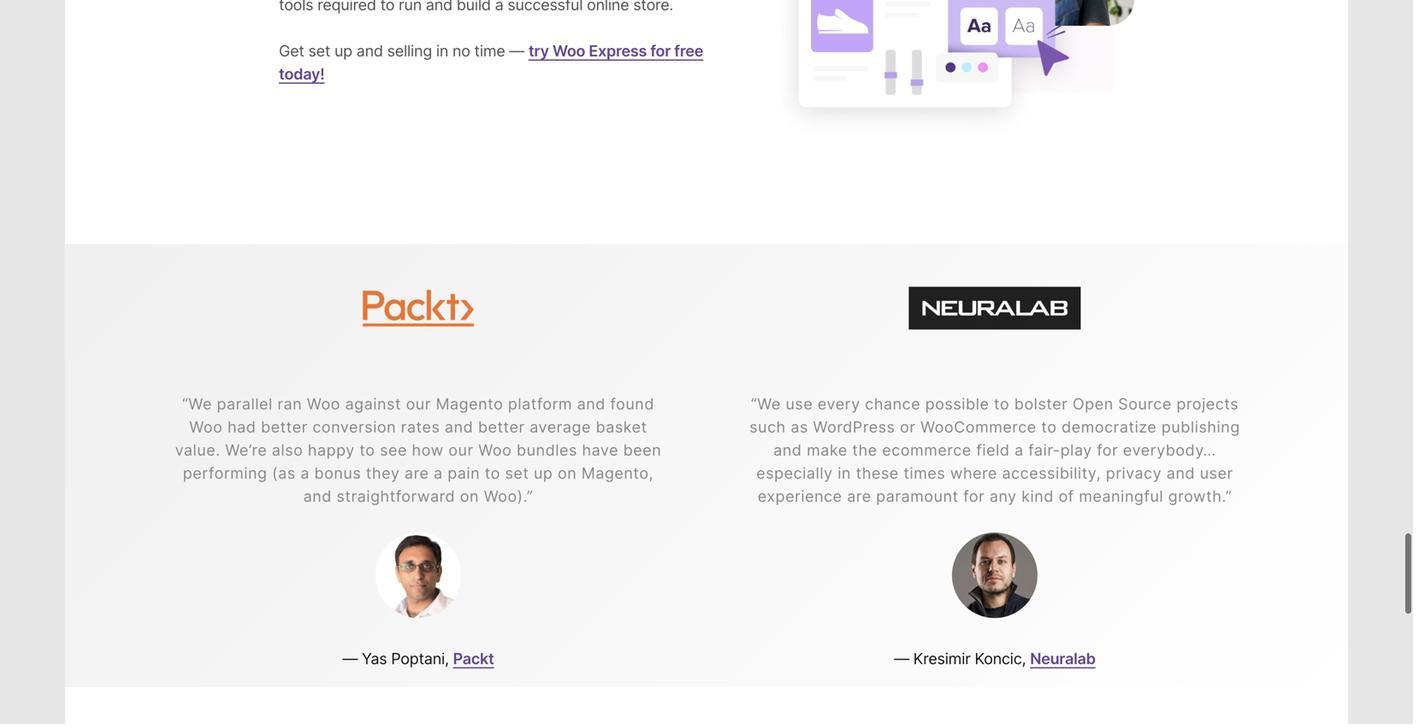 Task type: locate. For each thing, give the bounding box(es) containing it.
1 horizontal spatial on
[[558, 464, 577, 483]]

up right get
[[334, 42, 352, 60]]

"we up "such"
[[751, 395, 781, 413]]

0 horizontal spatial better
[[261, 418, 308, 436]]

been
[[623, 441, 661, 460]]

accessibility,
[[1002, 464, 1101, 483]]

on
[[558, 464, 577, 483], [460, 487, 479, 506]]

—
[[509, 42, 524, 60], [342, 650, 358, 668], [894, 650, 909, 668]]

ran
[[277, 395, 302, 413]]

"we for woo
[[182, 395, 212, 413]]

in inside "we use every chance possible to bolster open source projects such as wordpress or woocommerce to democratize publishing and make the ecommerce field a fair-play for everybody… especially in these times where accessibility, privacy and user experience are paramount for any kind of meaningful growth."
[[838, 464, 851, 483]]

parallel
[[217, 395, 273, 413]]

— left kresimir
[[894, 650, 909, 668]]

2 horizontal spatial a
[[1015, 441, 1024, 460]]

woo)."
[[484, 487, 533, 506]]

up
[[334, 42, 352, 60], [534, 464, 553, 483]]

our
[[406, 395, 431, 413], [448, 441, 474, 460]]

koncic,
[[975, 650, 1026, 668]]

chance
[[865, 395, 921, 413]]

our up pain
[[448, 441, 474, 460]]

every
[[818, 395, 860, 413]]

are inside "we parallel ran woo against our magento platform and found woo had better conversion rates and better average basket value. we're also happy to see how our woo bundles have been performing (as a bonus they are a pain to set up on magento, and straightforward on woo)."
[[405, 464, 429, 483]]

1 better from the left
[[261, 418, 308, 436]]

to left see
[[360, 441, 375, 460]]

how
[[412, 441, 444, 460]]

magento,
[[581, 464, 654, 483]]

— yas poptani, packt
[[342, 650, 494, 668]]

"we for such
[[751, 395, 781, 413]]

2 horizontal spatial for
[[1097, 441, 1118, 460]]

woo right try
[[553, 42, 585, 60]]

the
[[852, 441, 877, 460]]

and down magento
[[445, 418, 473, 436]]

a down how
[[434, 464, 443, 483]]

0 vertical spatial up
[[334, 42, 352, 60]]

1 horizontal spatial for
[[963, 487, 985, 506]]

1 vertical spatial for
[[1097, 441, 1118, 460]]

are down these
[[847, 487, 871, 506]]

bundles
[[517, 441, 577, 460]]

woo
[[553, 42, 585, 60], [307, 395, 340, 413], [189, 418, 223, 436], [478, 441, 512, 460]]

0 vertical spatial our
[[406, 395, 431, 413]]

1 horizontal spatial our
[[448, 441, 474, 460]]

a inside "we use every chance possible to bolster open source projects such as wordpress or woocommerce to democratize publishing and make the ecommerce field a fair-play for everybody… especially in these times where accessibility, privacy and user experience are paramount for any kind of meaningful growth."
[[1015, 441, 1024, 460]]

1 "we from the left
[[182, 395, 212, 413]]

up down bundles
[[534, 464, 553, 483]]

0 horizontal spatial for
[[650, 42, 671, 60]]

0 vertical spatial on
[[558, 464, 577, 483]]

"we
[[182, 395, 212, 413], [751, 395, 781, 413]]

field
[[976, 441, 1010, 460]]

2 vertical spatial for
[[963, 487, 985, 506]]

— for "we use every chance possible to bolster open source projects such as wordpress or woocommerce to democratize publishing and make the ecommerce field a fair-play for everybody… especially in these times where accessibility, privacy and user experience are paramount for any kind of meaningful growth."
[[894, 650, 909, 668]]

"we inside "we use every chance possible to bolster open source projects such as wordpress or woocommerce to democratize publishing and make the ecommerce field a fair-play for everybody… especially in these times where accessibility, privacy and user experience are paramount for any kind of meaningful growth."
[[751, 395, 781, 413]]

— for "we parallel ran woo against our magento platform and found woo had better conversion rates and better average basket value. we're also happy to see how our woo bundles have been performing (as a bonus they are a pain to set up on magento, and straightforward on woo)."
[[342, 650, 358, 668]]

and left selling
[[356, 42, 383, 60]]

and
[[356, 42, 383, 60], [577, 395, 606, 413], [445, 418, 473, 436], [773, 441, 802, 460], [1167, 464, 1195, 483], [303, 487, 332, 506]]

1 vertical spatial up
[[534, 464, 553, 483]]

0 horizontal spatial —
[[342, 650, 358, 668]]

0 vertical spatial for
[[650, 42, 671, 60]]

no
[[452, 42, 470, 60]]

set
[[308, 42, 330, 60], [505, 464, 529, 483]]

these
[[856, 464, 899, 483]]

happy
[[308, 441, 355, 460]]

privacy
[[1106, 464, 1162, 483]]

— left yas
[[342, 650, 358, 668]]

for left free on the left of the page
[[650, 42, 671, 60]]

— left try
[[509, 42, 524, 60]]

1 vertical spatial in
[[838, 464, 851, 483]]

set up woo)."
[[505, 464, 529, 483]]

on down bundles
[[558, 464, 577, 483]]

magento
[[436, 395, 503, 413]]

and up especially
[[773, 441, 802, 460]]

kresimir
[[913, 650, 971, 668]]

in down make
[[838, 464, 851, 483]]

1 horizontal spatial up
[[534, 464, 553, 483]]

1 horizontal spatial set
[[505, 464, 529, 483]]

packt link
[[453, 650, 494, 668]]

are
[[405, 464, 429, 483], [847, 487, 871, 506]]

2 "we from the left
[[751, 395, 781, 413]]

1 vertical spatial are
[[847, 487, 871, 506]]

1 vertical spatial our
[[448, 441, 474, 460]]

free
[[674, 42, 703, 60]]

0 horizontal spatial are
[[405, 464, 429, 483]]

for down democratize
[[1097, 441, 1118, 460]]

1 vertical spatial set
[[505, 464, 529, 483]]

"we inside "we parallel ran woo against our magento platform and found woo had better conversion rates and better average basket value. we're also happy to see how our woo bundles have been performing (as a bonus they are a pain to set up on magento, and straightforward on woo)."
[[182, 395, 212, 413]]

we're
[[225, 441, 267, 460]]

0 vertical spatial in
[[436, 42, 448, 60]]

and down bonus
[[303, 487, 332, 506]]

better
[[261, 418, 308, 436], [478, 418, 525, 436]]

on down pain
[[460, 487, 479, 506]]

2 horizontal spatial —
[[894, 650, 909, 668]]

conversion
[[313, 418, 396, 436]]

for
[[650, 42, 671, 60], [1097, 441, 1118, 460], [963, 487, 985, 506]]

set right get
[[308, 42, 330, 60]]

against
[[345, 395, 401, 413]]

better down magento
[[478, 418, 525, 436]]

democratize
[[1062, 418, 1157, 436]]

1 horizontal spatial in
[[838, 464, 851, 483]]

1 horizontal spatial "we
[[751, 395, 781, 413]]

our up the rates
[[406, 395, 431, 413]]

better up "also"
[[261, 418, 308, 436]]

1 horizontal spatial better
[[478, 418, 525, 436]]

0 horizontal spatial set
[[308, 42, 330, 60]]

0 horizontal spatial up
[[334, 42, 352, 60]]

1 horizontal spatial —
[[509, 42, 524, 60]]

for down where on the bottom right
[[963, 487, 985, 506]]

a left fair-
[[1015, 441, 1024, 460]]

and down everybody…
[[1167, 464, 1195, 483]]

today!
[[279, 65, 325, 83]]

in left no
[[436, 42, 448, 60]]

1 horizontal spatial are
[[847, 487, 871, 506]]

to
[[994, 395, 1009, 413], [1041, 418, 1057, 436], [360, 441, 375, 460], [485, 464, 500, 483]]

yas
[[362, 650, 387, 668]]

"we up value.
[[182, 395, 212, 413]]

woocommerce
[[920, 418, 1036, 436]]

performing
[[183, 464, 267, 483]]

in
[[436, 42, 448, 60], [838, 464, 851, 483]]

a right (as
[[300, 464, 310, 483]]

1 vertical spatial on
[[460, 487, 479, 506]]

set inside "we parallel ran woo against our magento platform and found woo had better conversion rates and better average basket value. we're also happy to see how our woo bundles have been performing (as a bonus they are a pain to set up on magento, and straightforward on woo)."
[[505, 464, 529, 483]]

are down how
[[405, 464, 429, 483]]

woo inside the try woo express for free today!
[[553, 42, 585, 60]]

0 horizontal spatial "we
[[182, 395, 212, 413]]

pain
[[448, 464, 480, 483]]

publishing
[[1161, 418, 1240, 436]]

a
[[1015, 441, 1024, 460], [300, 464, 310, 483], [434, 464, 443, 483]]

0 vertical spatial are
[[405, 464, 429, 483]]



Task type: describe. For each thing, give the bounding box(es) containing it.
rates
[[401, 418, 440, 436]]

for inside the try woo express for free today!
[[650, 42, 671, 60]]

open
[[1073, 395, 1113, 413]]

possible
[[925, 395, 989, 413]]

0 horizontal spatial in
[[436, 42, 448, 60]]

source
[[1118, 395, 1172, 413]]

such
[[749, 418, 786, 436]]

any
[[989, 487, 1017, 506]]

experience
[[758, 487, 842, 506]]

selling
[[387, 42, 432, 60]]

especially
[[756, 464, 833, 483]]

"we parallel ran woo against our magento platform and found woo had better conversion rates and better average basket value. we're also happy to see how our woo bundles have been performing (as a bonus they are a pain to set up on magento, and straightforward on woo)."
[[175, 395, 661, 506]]

woo up value.
[[189, 418, 223, 436]]

average
[[530, 418, 591, 436]]

paramount
[[876, 487, 959, 506]]

also
[[272, 441, 303, 460]]

packt
[[453, 650, 494, 668]]

or
[[900, 418, 916, 436]]

woo right ran
[[307, 395, 340, 413]]

0 horizontal spatial a
[[300, 464, 310, 483]]

where
[[950, 464, 997, 483]]

0 horizontal spatial our
[[406, 395, 431, 413]]

2 better from the left
[[478, 418, 525, 436]]

1 horizontal spatial a
[[434, 464, 443, 483]]

neuralab link
[[1030, 650, 1096, 668]]

woo up pain
[[478, 441, 512, 460]]

and up basket
[[577, 395, 606, 413]]

see
[[380, 441, 407, 460]]

up inside "we parallel ran woo against our magento platform and found woo had better conversion rates and better average basket value. we're also happy to see how our woo bundles have been performing (as a bonus they are a pain to set up on magento, and straightforward on woo)."
[[534, 464, 553, 483]]

time
[[474, 42, 505, 60]]

play
[[1060, 441, 1092, 460]]

bonus
[[314, 464, 361, 483]]

found
[[610, 395, 654, 413]]

value.
[[175, 441, 220, 460]]

try woo express for free today! link
[[279, 42, 703, 83]]

straightforward
[[337, 487, 455, 506]]

they
[[366, 464, 400, 483]]

ecommerce
[[882, 441, 971, 460]]

"we use every chance possible to bolster open source projects such as wordpress or woocommerce to democratize publishing and make the ecommerce field a fair-play for everybody… especially in these times where accessibility, privacy and user experience are paramount for any kind of meaningful growth."
[[749, 395, 1240, 506]]

are inside "we use every chance possible to bolster open source projects such as wordpress or woocommerce to democratize publishing and make the ecommerce field a fair-play for everybody… especially in these times where accessibility, privacy and user experience are paramount for any kind of meaningful growth."
[[847, 487, 871, 506]]

to up woocommerce
[[994, 395, 1009, 413]]

try woo express for free today!
[[279, 42, 703, 83]]

poptani,
[[391, 650, 449, 668]]

everybody…
[[1123, 441, 1216, 460]]

kind
[[1021, 487, 1054, 506]]

fair-
[[1028, 441, 1060, 460]]

use
[[786, 395, 813, 413]]

wordpress
[[813, 418, 895, 436]]

bolster
[[1014, 395, 1068, 413]]

— kresimir koncic, neuralab
[[894, 650, 1096, 668]]

user
[[1200, 464, 1233, 483]]

of
[[1059, 487, 1074, 506]]

as
[[791, 418, 808, 436]]

get
[[279, 42, 304, 60]]

have
[[582, 441, 618, 460]]

to up fair-
[[1041, 418, 1057, 436]]

get set up and selling in no time —
[[279, 42, 528, 60]]

growth."
[[1168, 487, 1232, 506]]

meaningful
[[1079, 487, 1163, 506]]

platform
[[508, 395, 572, 413]]

times
[[904, 464, 945, 483]]

had
[[227, 418, 256, 436]]

basket
[[596, 418, 647, 436]]

make
[[807, 441, 847, 460]]

express
[[589, 42, 647, 60]]

try
[[528, 42, 549, 60]]

(as
[[272, 464, 296, 483]]

to up woo)."
[[485, 464, 500, 483]]

projects
[[1176, 395, 1239, 413]]

neuralab
[[1030, 650, 1096, 668]]

0 vertical spatial set
[[308, 42, 330, 60]]

0 horizontal spatial on
[[460, 487, 479, 506]]



Task type: vqa. For each thing, say whether or not it's contained in the screenshot.
Search image
no



